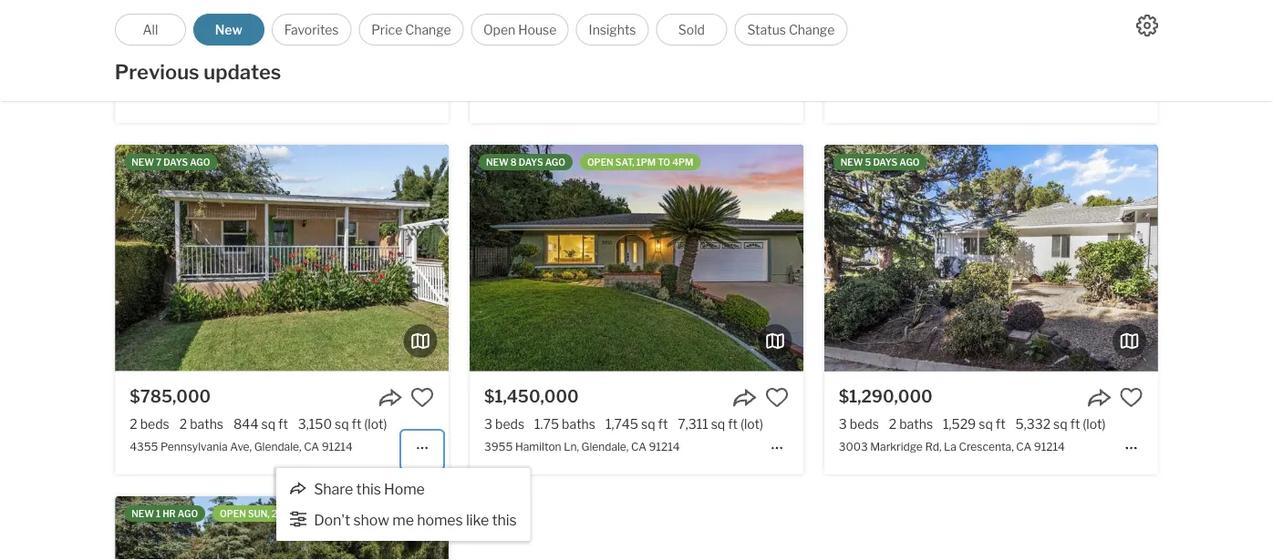 Task type: vqa. For each thing, say whether or not it's contained in the screenshot.
No for No min
no



Task type: locate. For each thing, give the bounding box(es) containing it.
1 vertical spatial to
[[294, 509, 307, 520]]

$309,000
[[130, 35, 212, 55]]

2 baths for $785,000
[[179, 417, 223, 433]]

sq right 358
[[258, 65, 272, 81]]

3 beds
[[484, 417, 525, 433], [839, 417, 879, 433]]

sq right 1,745
[[641, 417, 655, 433]]

favorite button image
[[411, 34, 434, 58], [765, 34, 789, 58], [1120, 34, 1144, 58], [1120, 386, 1144, 410]]

open for open sat, 1pm to 4pm
[[587, 157, 614, 168]]

3 beds up 3003 at the bottom
[[839, 417, 879, 433]]

ft right 3,150
[[352, 417, 362, 433]]

sq for 5,332
[[1054, 417, 1068, 433]]

$995,000
[[839, 35, 921, 55]]

crescenta, for 2914 el caminito, la crescenta, ca 91214
[[944, 89, 999, 102]]

favorite button checkbox for $1,450,000
[[765, 386, 789, 410]]

(lot) right 5,332
[[1083, 417, 1106, 433]]

3 baths from the left
[[900, 417, 933, 433]]

1 change from the left
[[405, 22, 451, 37]]

new
[[215, 22, 243, 37]]

rd,
[[925, 441, 942, 454]]

share
[[314, 481, 353, 498]]

0 horizontal spatial favorite button image
[[411, 386, 434, 410]]

2 2 baths from the left
[[889, 417, 933, 433]]

3955
[[484, 441, 513, 454]]

la
[[594, 89, 606, 102], [929, 89, 942, 102], [944, 441, 957, 454]]

1 horizontal spatial 3 beds
[[839, 417, 879, 433]]

ft left 3,150
[[278, 417, 288, 433]]

open sun, 2pm to 4pm
[[220, 509, 330, 520]]

1 vertical spatial 4pm
[[309, 509, 330, 520]]

sq right 844
[[261, 417, 276, 433]]

to right the 2pm
[[294, 509, 307, 520]]

sq
[[258, 65, 272, 81], [261, 417, 276, 433], [335, 417, 349, 433], [641, 417, 655, 433], [711, 417, 725, 433], [979, 417, 993, 433], [1054, 417, 1068, 433]]

2 change from the left
[[789, 22, 835, 37]]

1 3 beds from the left
[[484, 417, 525, 433]]

2pm
[[272, 509, 292, 520]]

22100 burbank blvd unit 350f, los angeles, ca 91367
[[130, 89, 409, 102]]

3 days from the left
[[873, 157, 898, 168]]

ago right hr
[[178, 509, 198, 520]]

photo of 3955 hamilton ln, glendale, ca 91214 image
[[470, 145, 804, 372]]

ft for 3,150 sq ft (lot)
[[352, 417, 362, 433]]

0 vertical spatial 4pm
[[672, 157, 693, 168]]

1 horizontal spatial los
[[515, 89, 534, 102]]

ago for $1,450,000
[[545, 157, 565, 168]]

350f,
[[259, 89, 288, 102]]

option group containing all
[[115, 14, 848, 46]]

caminito,
[[879, 89, 927, 102]]

0 horizontal spatial open
[[220, 509, 246, 520]]

2 baths for $1,290,000
[[889, 417, 933, 433]]

1 horizontal spatial glendale,
[[582, 441, 629, 454]]

baths for $785,000
[[190, 417, 223, 433]]

open left sat,
[[587, 157, 614, 168]]

days right 5
[[873, 157, 898, 168]]

—
[[130, 65, 141, 81]]

2 horizontal spatial 2
[[889, 417, 897, 433]]

2 favorite button image from the left
[[765, 386, 789, 410]]

baths for $1,290,000
[[900, 417, 933, 433]]

1,745 sq ft
[[606, 417, 668, 433]]

1 2 baths from the left
[[179, 417, 223, 433]]

baths up rd,
[[900, 417, 933, 433]]

3003
[[839, 441, 868, 454]]

2 for $1,290,000
[[889, 417, 897, 433]]

0 horizontal spatial 3
[[484, 417, 493, 433]]

2 horizontal spatial days
[[873, 157, 898, 168]]

2 horizontal spatial (lot)
[[1083, 417, 1106, 433]]

New radio
[[193, 14, 264, 46]]

open left sun,
[[220, 509, 246, 520]]

1 horizontal spatial change
[[789, 22, 835, 37]]

(lot)
[[364, 417, 387, 433], [741, 417, 764, 433], [1083, 417, 1106, 433]]

sq right 3,150
[[335, 417, 349, 433]]

baths for $1,450,000
[[562, 417, 596, 433]]

sq for 358
[[258, 65, 272, 81]]

0 horizontal spatial 3 beds
[[484, 417, 525, 433]]

dialog containing share this home
[[277, 469, 531, 542]]

0 horizontal spatial to
[[294, 509, 307, 520]]

Sold radio
[[656, 14, 727, 46]]

ca down 5,332
[[1016, 441, 1032, 454]]

2 baths up the markridge
[[889, 417, 933, 433]]

1 horizontal spatial this
[[492, 512, 517, 529]]

2 glendale, from the left
[[582, 441, 629, 454]]

2 days from the left
[[519, 157, 543, 168]]

1 left hr
[[156, 509, 161, 520]]

1 vertical spatial open
[[220, 509, 246, 520]]

this right like
[[492, 512, 517, 529]]

0 horizontal spatial baths
[[190, 417, 223, 433]]

Open House radio
[[471, 14, 569, 46]]

share this home button
[[289, 481, 426, 498]]

1 horizontal spatial open
[[587, 157, 614, 168]]

days
[[164, 157, 188, 168], [519, 157, 543, 168], [873, 157, 898, 168]]

pennsylvania
[[161, 441, 228, 454]]

days right '7'
[[164, 157, 188, 168]]

beds for $785,000
[[140, 417, 169, 433]]

1 horizontal spatial 2 baths
[[889, 417, 933, 433]]

2 3 beds from the left
[[839, 417, 879, 433]]

change right price
[[405, 22, 451, 37]]

4pm down share
[[309, 509, 330, 520]]

dialog
[[277, 469, 531, 542]]

this up show
[[356, 481, 381, 498]]

3
[[484, 417, 493, 433], [839, 417, 847, 433]]

ca
[[358, 89, 374, 102], [666, 89, 681, 102], [1002, 89, 1017, 102], [304, 441, 319, 454], [631, 441, 647, 454], [1016, 441, 1032, 454]]

new left hr
[[132, 509, 154, 520]]

3 up "3955"
[[484, 417, 493, 433]]

ft up 350f,
[[274, 65, 284, 81]]

favorite button checkbox
[[765, 34, 789, 58], [1120, 34, 1144, 58], [1120, 386, 1144, 410]]

ft left 5,332
[[996, 417, 1006, 433]]

glendale, for $785,000
[[254, 441, 302, 454]]

1 horizontal spatial (lot)
[[741, 417, 764, 433]]

days right 8
[[519, 157, 543, 168]]

1,745
[[606, 417, 639, 433]]

previous updates
[[115, 60, 281, 84]]

photo of 22100 burbank blvd unit 350f, los angeles, ca 91367 image
[[115, 0, 449, 20]]

sq right 5,332
[[1054, 417, 1068, 433]]

2 baths from the left
[[562, 417, 596, 433]]

0 horizontal spatial this
[[356, 481, 381, 498]]

to right 1pm
[[658, 157, 670, 168]]

favorite button image for $309,000
[[411, 34, 434, 58]]

0 horizontal spatial los
[[291, 89, 310, 102]]

2 horizontal spatial baths
[[900, 417, 933, 433]]

don't show me homes like this button
[[289, 512, 518, 529]]

0 horizontal spatial 4pm
[[309, 509, 330, 520]]

1 3 from the left
[[484, 417, 493, 433]]

ft for 5,332 sq ft (lot)
[[1071, 417, 1080, 433]]

change inside option
[[789, 22, 835, 37]]

1 horizontal spatial baths
[[562, 417, 596, 433]]

4pm
[[672, 157, 693, 168], [309, 509, 330, 520]]

1 left bath
[[184, 65, 190, 81]]

0 vertical spatial to
[[658, 157, 670, 168]]

unit
[[236, 89, 257, 102]]

3,150
[[298, 417, 332, 433]]

new left 5
[[841, 157, 863, 168]]

0 horizontal spatial 1
[[156, 509, 161, 520]]

1.75
[[535, 417, 559, 433]]

1
[[184, 65, 190, 81], [156, 509, 161, 520]]

0 vertical spatial this
[[356, 481, 381, 498]]

1 baths from the left
[[190, 417, 223, 433]]

beds right —
[[145, 65, 174, 81]]

2
[[130, 417, 137, 433], [179, 417, 187, 433], [889, 417, 897, 433]]

1 horizontal spatial favorite button image
[[765, 386, 789, 410]]

2914 el caminito, la crescenta, ca 91214
[[839, 89, 1051, 102]]

los
[[291, 89, 310, 102], [515, 89, 534, 102]]

0 horizontal spatial glendale,
[[254, 441, 302, 454]]

2 (lot) from the left
[[741, 417, 764, 433]]

ago right 8
[[545, 157, 565, 168]]

beds up 4355
[[140, 417, 169, 433]]

sq for 7,311
[[711, 417, 725, 433]]

358
[[230, 65, 255, 81]]

3 (lot) from the left
[[1083, 417, 1106, 433]]

new left 8
[[486, 157, 509, 168]]

ft right 7,311
[[728, 417, 738, 433]]

1 horizontal spatial 2
[[179, 417, 187, 433]]

la right rd,
[[944, 441, 957, 454]]

change inside 'option'
[[405, 22, 451, 37]]

1 horizontal spatial days
[[519, 157, 543, 168]]

1 horizontal spatial to
[[658, 157, 670, 168]]

0 horizontal spatial change
[[405, 22, 451, 37]]

sq right 1,529
[[979, 417, 993, 433]]

glendale,
[[254, 441, 302, 454], [582, 441, 629, 454]]

favorite button checkbox
[[411, 34, 434, 58], [411, 386, 434, 410], [765, 386, 789, 410]]

3 beds for $1,290,000
[[839, 417, 879, 433]]

insights
[[589, 22, 636, 37]]

favorite button image
[[411, 386, 434, 410], [765, 386, 789, 410]]

3 up 3003 at the bottom
[[839, 417, 847, 433]]

los right 3700
[[515, 89, 534, 102]]

all
[[143, 22, 158, 37]]

4pm right 1pm
[[672, 157, 693, 168]]

open for open sun, 2pm to 4pm
[[220, 509, 246, 520]]

crescenta,
[[609, 89, 664, 102], [944, 89, 999, 102], [959, 441, 1014, 454]]

2 up the markridge
[[889, 417, 897, 433]]

2 up pennsylvania
[[179, 417, 187, 433]]

ago right '7'
[[190, 157, 210, 168]]

crescenta, right caminito,
[[944, 89, 999, 102]]

ft for 1,529 sq ft
[[996, 417, 1006, 433]]

glendale, down 1,745
[[582, 441, 629, 454]]

baths
[[190, 417, 223, 433], [562, 417, 596, 433], [900, 417, 933, 433]]

sq right 7,311
[[711, 417, 725, 433]]

1 los from the left
[[291, 89, 310, 102]]

(lot) for $1,450,000
[[741, 417, 764, 433]]

4pm for open sat, 1pm to 4pm
[[672, 157, 693, 168]]

0 horizontal spatial 2 baths
[[179, 417, 223, 433]]

1 (lot) from the left
[[364, 417, 387, 433]]

1 horizontal spatial 1
[[184, 65, 190, 81]]

0 vertical spatial open
[[587, 157, 614, 168]]

beds up "3955"
[[495, 417, 525, 433]]

5,332 sq ft (lot)
[[1016, 417, 1106, 433]]

7
[[156, 157, 162, 168]]

1 days from the left
[[164, 157, 188, 168]]

to
[[658, 157, 670, 168], [294, 509, 307, 520]]

crescenta, down 1,529 sq ft
[[959, 441, 1014, 454]]

sq for 3,150
[[335, 417, 349, 433]]

ft right 5,332
[[1071, 417, 1080, 433]]

91367
[[376, 89, 409, 102]]

ft for 358 sq ft
[[274, 65, 284, 81]]

ca down 3,150
[[304, 441, 319, 454]]

1 favorite button image from the left
[[411, 386, 434, 410]]

1 glendale, from the left
[[254, 441, 302, 454]]

All radio
[[115, 14, 186, 46]]

change
[[405, 22, 451, 37], [789, 22, 835, 37]]

baths up pennsylvania
[[190, 417, 223, 433]]

1.75 baths
[[535, 417, 596, 433]]

crescenta, right st,
[[609, 89, 664, 102]]

la right caminito,
[[929, 89, 942, 102]]

ft for 844 sq ft
[[278, 417, 288, 433]]

glendale, down 844 sq ft
[[254, 441, 302, 454]]

3 beds up "3955"
[[484, 417, 525, 433]]

1 vertical spatial 1
[[156, 509, 161, 520]]

open sat, 1pm to 4pm
[[587, 157, 693, 168]]

option group
[[115, 14, 848, 46]]

1,529
[[943, 417, 976, 433]]

2 up 4355
[[130, 417, 137, 433]]

2 horizontal spatial la
[[944, 441, 957, 454]]

hr
[[162, 509, 176, 520]]

1 horizontal spatial la
[[929, 89, 942, 102]]

4355
[[130, 441, 158, 454]]

change for price change
[[405, 22, 451, 37]]

sun,
[[248, 509, 270, 520]]

2 2 from the left
[[179, 417, 187, 433]]

favorite button checkbox for $309,000
[[411, 34, 434, 58]]

ft left 7,311
[[658, 417, 668, 433]]

1 horizontal spatial 3
[[839, 417, 847, 433]]

baths up the 3955 hamilton ln, glendale, ca 91214
[[562, 417, 596, 433]]

0 horizontal spatial days
[[164, 157, 188, 168]]

change right the status
[[789, 22, 835, 37]]

3955 hamilton ln, glendale, ca 91214
[[484, 441, 680, 454]]

2 baths
[[179, 417, 223, 433], [889, 417, 933, 433]]

price
[[371, 22, 403, 37]]

don't
[[314, 512, 350, 529]]

0 horizontal spatial (lot)
[[364, 417, 387, 433]]

ago right 5
[[900, 157, 920, 168]]

3700
[[484, 89, 513, 102]]

photo of 3003 markridge rd, la crescenta, ca 91214 image
[[824, 145, 1158, 372]]

2 3 from the left
[[839, 417, 847, 433]]

2 baths up pennsylvania
[[179, 417, 223, 433]]

(lot) right 3,150
[[364, 417, 387, 433]]

ago
[[190, 157, 210, 168], [545, 157, 565, 168], [900, 157, 920, 168], [178, 509, 198, 520]]

0 horizontal spatial 2
[[130, 417, 137, 433]]

los right 350f,
[[291, 89, 310, 102]]

4pm for open sun, 2pm to 4pm
[[309, 509, 330, 520]]

(lot) right 7,311
[[741, 417, 764, 433]]

3 2 from the left
[[889, 417, 897, 433]]

new for $1,290,000
[[841, 157, 863, 168]]

ft
[[274, 65, 284, 81], [278, 417, 288, 433], [352, 417, 362, 433], [658, 417, 668, 433], [728, 417, 738, 433], [996, 417, 1006, 433], [1071, 417, 1080, 433]]

new
[[132, 157, 154, 168], [486, 157, 509, 168], [841, 157, 863, 168], [132, 509, 154, 520]]

5,332
[[1016, 417, 1051, 433]]

new left '7'
[[132, 157, 154, 168]]

1 horizontal spatial 4pm
[[672, 157, 693, 168]]

beds up 3003 at the bottom
[[850, 417, 879, 433]]

la right st,
[[594, 89, 606, 102]]



Task type: describe. For each thing, give the bounding box(es) containing it.
status change
[[748, 22, 835, 37]]

1 2 from the left
[[130, 417, 137, 433]]

home
[[384, 481, 425, 498]]

sat,
[[616, 157, 635, 168]]

3 for $1,450,000
[[484, 417, 493, 433]]

Favorites radio
[[272, 14, 352, 46]]

sq for 1,529
[[979, 417, 993, 433]]

new 8 days ago
[[486, 157, 565, 168]]

ca down sold
[[666, 89, 681, 102]]

new 5 days ago
[[841, 157, 920, 168]]

22100
[[130, 89, 163, 102]]

favorite button image for $785,000
[[411, 386, 434, 410]]

$785,000
[[130, 387, 211, 407]]

favorite button image for $1,290,000
[[1120, 386, 1144, 410]]

photo of 3700 los amigos st, la crescenta, ca 91214 image
[[470, 0, 804, 20]]

Price Change radio
[[359, 14, 464, 46]]

el
[[867, 89, 877, 102]]

st,
[[578, 89, 591, 102]]

7,311 sq ft (lot)
[[678, 417, 764, 433]]

new 1 hr ago
[[132, 509, 198, 520]]

$949,999
[[484, 35, 565, 55]]

open
[[483, 22, 516, 37]]

beds for $1,450,000
[[495, 417, 525, 433]]

ca down 1,745 sq ft
[[631, 441, 647, 454]]

2 beds
[[130, 417, 169, 433]]

price change
[[371, 22, 451, 37]]

don't show me homes like this
[[314, 512, 517, 529]]

burbank
[[165, 89, 209, 102]]

favorite button image for $949,999
[[765, 34, 789, 58]]

status
[[748, 22, 786, 37]]

(lot) for $785,000
[[364, 417, 387, 433]]

hamilton
[[515, 441, 562, 454]]

favorite button image for $995,000
[[1120, 34, 1144, 58]]

3,150 sq ft (lot)
[[298, 417, 387, 433]]

Insights radio
[[576, 14, 649, 46]]

0 horizontal spatial la
[[594, 89, 606, 102]]

2 los from the left
[[515, 89, 534, 102]]

1,529 sq ft
[[943, 417, 1006, 433]]

1 bath
[[184, 65, 220, 81]]

new for $1,450,000
[[486, 157, 509, 168]]

days for $1,450,000
[[519, 157, 543, 168]]

favorite button checkbox for $995,000
[[1120, 34, 1144, 58]]

change for status change
[[789, 22, 835, 37]]

ca down photo of 2914 el caminito, la crescenta, ca 91214
[[1002, 89, 1017, 102]]

7,311
[[678, 417, 708, 433]]

photo of 2914 el caminito, la crescenta, ca 91214 image
[[824, 0, 1158, 20]]

bath
[[193, 65, 220, 81]]

beds for $1,290,000
[[850, 417, 879, 433]]

to for 1pm
[[658, 157, 670, 168]]

ft for 7,311 sq ft (lot)
[[728, 417, 738, 433]]

358 sq ft
[[230, 65, 284, 81]]

sold
[[678, 22, 705, 37]]

amigos
[[536, 89, 576, 102]]

3 for $1,290,000
[[839, 417, 847, 433]]

favorites
[[284, 22, 339, 37]]

angeles,
[[312, 89, 356, 102]]

4355 pennsylvania ave, glendale, ca 91214
[[130, 441, 353, 454]]

— beds
[[130, 65, 174, 81]]

photo of 5733 canyonside rd, la crescenta, ca 91214 image
[[115, 497, 449, 561]]

3 beds for $1,450,000
[[484, 417, 525, 433]]

ago for $1,290,000
[[900, 157, 920, 168]]

new 7 days ago
[[132, 157, 210, 168]]

updates
[[204, 60, 281, 84]]

favorite button checkbox for $949,999
[[765, 34, 789, 58]]

open house
[[483, 22, 557, 37]]

ln,
[[564, 441, 579, 454]]

show
[[353, 512, 389, 529]]

house
[[518, 22, 557, 37]]

(lot) for $1,290,000
[[1083, 417, 1106, 433]]

5
[[865, 157, 871, 168]]

Status Change radio
[[735, 14, 848, 46]]

$1,290,000
[[839, 387, 933, 407]]

844
[[233, 417, 259, 433]]

844 sq ft
[[233, 417, 288, 433]]

new for $785,000
[[132, 157, 154, 168]]

3003 markridge rd, la crescenta, ca 91214
[[839, 441, 1065, 454]]

3700 los amigos st, la crescenta, ca 91214
[[484, 89, 715, 102]]

2914
[[839, 89, 865, 102]]

favorite button checkbox for $785,000
[[411, 386, 434, 410]]

share this home
[[314, 481, 425, 498]]

1pm
[[636, 157, 656, 168]]

ft for 1,745 sq ft
[[658, 417, 668, 433]]

homes
[[417, 512, 463, 529]]

crescenta, for 3003 markridge rd, la crescenta, ca 91214
[[959, 441, 1014, 454]]

0 vertical spatial 1
[[184, 65, 190, 81]]

like
[[466, 512, 489, 529]]

8
[[511, 157, 517, 168]]

me
[[393, 512, 414, 529]]

previous
[[115, 60, 199, 84]]

favorite button image for $1,450,000
[[765, 386, 789, 410]]

photo of 4355 pennsylvania ave, glendale, ca 91214 image
[[115, 145, 449, 372]]

2 for $785,000
[[179, 417, 187, 433]]

ca left 91367
[[358, 89, 374, 102]]

blvd
[[211, 89, 234, 102]]

sq for 1,745
[[641, 417, 655, 433]]

1 vertical spatial this
[[492, 512, 517, 529]]

markridge
[[870, 441, 923, 454]]

glendale, for $1,450,000
[[582, 441, 629, 454]]

$1,450,000
[[484, 387, 579, 407]]

la for 3003
[[944, 441, 957, 454]]

ago for $785,000
[[190, 157, 210, 168]]

la for 2914
[[929, 89, 942, 102]]

sq for 844
[[261, 417, 276, 433]]

days for $785,000
[[164, 157, 188, 168]]

favorite button checkbox for $1,290,000
[[1120, 386, 1144, 410]]

ave,
[[230, 441, 252, 454]]

days for $1,290,000
[[873, 157, 898, 168]]

to for 2pm
[[294, 509, 307, 520]]



